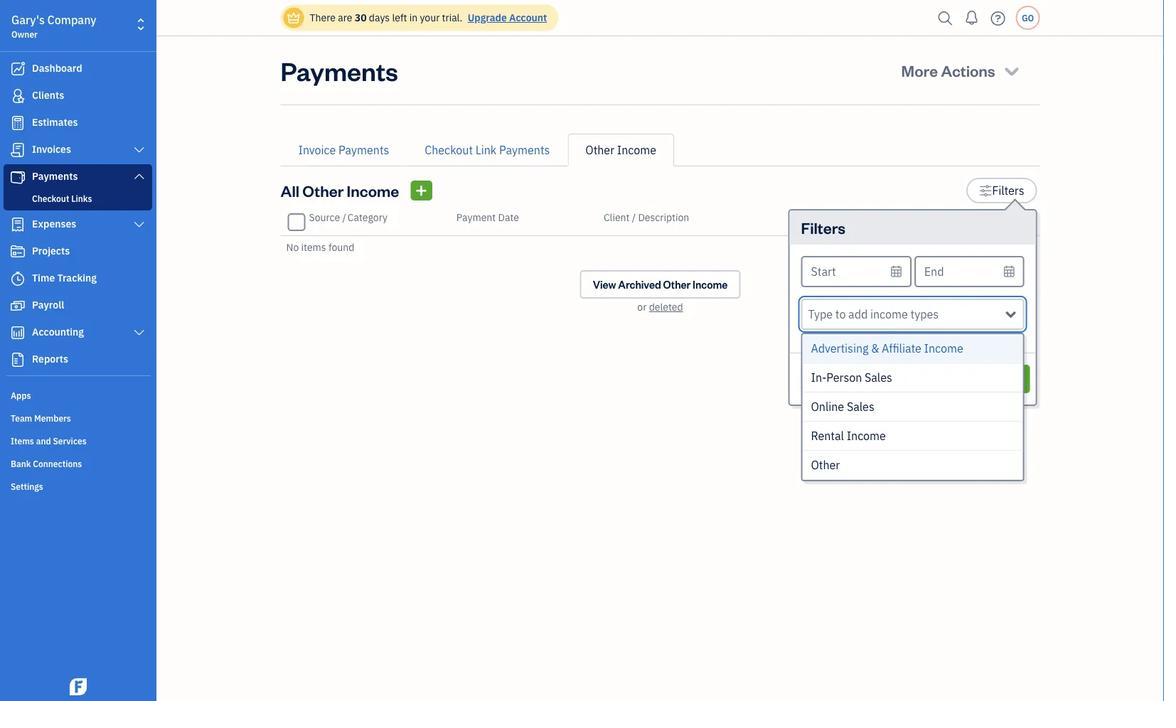Task type: describe. For each thing, give the bounding box(es) containing it.
other up client
[[586, 143, 615, 158]]

bank connections link
[[4, 453, 152, 474]]

bank
[[11, 458, 31, 470]]

category
[[348, 211, 388, 224]]

found
[[329, 241, 355, 254]]

services
[[53, 435, 87, 447]]

payroll
[[32, 298, 64, 312]]

tracking
[[57, 271, 97, 285]]

source
[[309, 211, 340, 224]]

account
[[510, 11, 547, 24]]

payments down are at the left top
[[281, 53, 398, 87]]

report image
[[9, 353, 26, 367]]

clients
[[32, 89, 64, 102]]

projects link
[[4, 239, 152, 265]]

30
[[355, 11, 367, 24]]

other income link
[[568, 134, 675, 167]]

clients link
[[4, 83, 152, 109]]

upgrade account link
[[465, 11, 547, 24]]

project image
[[9, 245, 26, 259]]

payments inside payments link
[[32, 170, 78, 183]]

/ for category
[[343, 211, 346, 224]]

more actions
[[902, 60, 996, 80]]

source / category
[[309, 211, 388, 224]]

items
[[11, 435, 34, 447]]

deleted link
[[649, 301, 684, 314]]

&
[[872, 341, 880, 356]]

filters inside dropdown button
[[993, 183, 1025, 198]]

chevron large down image for accounting
[[133, 327, 146, 339]]

left
[[392, 11, 407, 24]]

expenses
[[32, 217, 76, 231]]

advertising
[[812, 341, 869, 356]]

settings image
[[980, 182, 993, 199]]

accounting link
[[4, 320, 152, 346]]

or deleted
[[638, 301, 684, 314]]

in
[[410, 11, 418, 24]]

there are 30 days left in your trial. upgrade account
[[310, 11, 547, 24]]

checkout for checkout link payments
[[425, 143, 473, 158]]

amount
[[999, 211, 1035, 224]]

settings
[[11, 481, 43, 492]]

other down rental
[[812, 458, 840, 473]]

chart image
[[9, 326, 26, 340]]

online
[[812, 400, 845, 414]]

dashboard
[[32, 62, 82, 75]]

all
[[281, 180, 300, 201]]

End date in MM/DD/YYYY format text field
[[915, 256, 1025, 287]]

clear button
[[802, 365, 913, 393]]

expenses link
[[4, 212, 152, 238]]

money image
[[9, 299, 26, 313]]

chevron large down image for invoices
[[133, 144, 146, 156]]

list box containing advertising & affiliate income
[[803, 334, 1024, 480]]

payments inside the checkout link payments 'link'
[[500, 143, 550, 158]]

links
[[71, 193, 92, 204]]

reports
[[32, 353, 68, 366]]

apps link
[[4, 384, 152, 406]]

other income
[[586, 143, 657, 158]]

there
[[310, 11, 336, 24]]

checkout link payments link
[[407, 134, 568, 167]]

invoice payments
[[298, 143, 389, 158]]

payment date
[[457, 211, 519, 224]]

freshbooks image
[[67, 679, 90, 696]]

other up deleted link at right top
[[664, 278, 691, 291]]

client
[[604, 211, 630, 224]]

bank connections
[[11, 458, 82, 470]]

days
[[369, 11, 390, 24]]

items
[[301, 241, 326, 254]]

reports link
[[4, 347, 152, 373]]

no
[[286, 241, 299, 254]]

online sales
[[812, 400, 875, 414]]

and
[[36, 435, 51, 447]]

apply
[[957, 371, 992, 387]]

1 vertical spatial sales
[[847, 400, 875, 414]]

chevron large down image
[[133, 171, 146, 182]]

accounting
[[32, 326, 84, 339]]

in-person sales
[[812, 370, 893, 385]]

are
[[338, 11, 353, 24]]

or
[[638, 301, 647, 314]]

time tracking
[[32, 271, 97, 285]]

Start date in MM/DD/YYYY format text field
[[802, 256, 912, 287]]

deleted
[[649, 301, 684, 314]]

invoice payments link
[[281, 134, 407, 167]]

0 horizontal spatial filters
[[802, 217, 846, 238]]

payments inside invoice payments 'link'
[[339, 143, 389, 158]]



Task type: locate. For each thing, give the bounding box(es) containing it.
clear
[[841, 371, 873, 387]]

1 chevron large down image from the top
[[133, 144, 146, 156]]

0 vertical spatial filters
[[993, 183, 1025, 198]]

/ right client
[[632, 211, 636, 224]]

filters up amount button
[[993, 183, 1025, 198]]

1 vertical spatial chevron large down image
[[133, 219, 146, 231]]

2 / from the left
[[632, 211, 636, 224]]

payroll link
[[4, 293, 152, 319]]

2 chevron large down image from the top
[[133, 219, 146, 231]]

Type to add income types search field
[[809, 306, 1007, 323]]

crown image
[[286, 10, 301, 25]]

client image
[[9, 89, 26, 103]]

payment
[[457, 211, 496, 224]]

payments right link
[[500, 143, 550, 158]]

team members link
[[4, 407, 152, 428]]

team
[[11, 413, 32, 424]]

no items found
[[286, 241, 355, 254]]

sales down & at the right
[[865, 370, 893, 385]]

all other income
[[281, 180, 399, 201]]

list box
[[803, 334, 1024, 480]]

payments link
[[4, 164, 152, 190]]

more actions button
[[889, 53, 1035, 88]]

go to help image
[[987, 7, 1010, 29]]

payments up checkout links
[[32, 170, 78, 183]]

apply button
[[919, 365, 1031, 393]]

chevron large down image inside accounting link
[[133, 327, 146, 339]]

time
[[32, 271, 55, 285]]

rental
[[812, 429, 845, 444]]

view archived other income
[[593, 278, 728, 291]]

filters
[[993, 183, 1025, 198], [802, 217, 846, 238]]

description
[[639, 211, 690, 224]]

filters up start date in mm/dd/yyyy format text field
[[802, 217, 846, 238]]

checkout inside 'link'
[[425, 143, 473, 158]]

amount button
[[999, 211, 1035, 224]]

payments
[[281, 53, 398, 87], [339, 143, 389, 158], [500, 143, 550, 158], [32, 170, 78, 183]]

0 vertical spatial sales
[[865, 370, 893, 385]]

other
[[586, 143, 615, 158], [303, 180, 344, 201], [664, 278, 691, 291], [812, 458, 840, 473]]

items and services link
[[4, 430, 152, 451]]

settings link
[[4, 475, 152, 497]]

more
[[902, 60, 938, 80]]

3 chevron large down image from the top
[[133, 327, 146, 339]]

archived
[[619, 278, 662, 291]]

payments right invoice
[[339, 143, 389, 158]]

gary's company owner
[[11, 12, 96, 40]]

sales
[[865, 370, 893, 385], [847, 400, 875, 414]]

gary's
[[11, 12, 45, 27]]

apps
[[11, 390, 31, 401]]

time tracking link
[[4, 266, 152, 292]]

view
[[593, 278, 617, 291]]

estimates
[[32, 116, 78, 129]]

go
[[1022, 12, 1035, 23]]

1 vertical spatial checkout
[[32, 193, 69, 204]]

owner
[[11, 28, 38, 40]]

chevrondown image
[[1003, 60, 1022, 80]]

other up source on the top of page
[[303, 180, 344, 201]]

main element
[[0, 0, 192, 702]]

1 / from the left
[[343, 211, 346, 224]]

rental income
[[812, 429, 886, 444]]

checkout for checkout links
[[32, 193, 69, 204]]

estimate image
[[9, 116, 26, 130]]

estimates link
[[4, 110, 152, 136]]

view archived other income link
[[580, 270, 741, 299]]

1 horizontal spatial filters
[[993, 183, 1025, 198]]

dashboard image
[[9, 62, 26, 76]]

chevron large down image for expenses
[[133, 219, 146, 231]]

chevron large down image up chevron large down image
[[133, 144, 146, 156]]

advertising & affiliate income
[[812, 341, 964, 356]]

2 vertical spatial chevron large down image
[[133, 327, 146, 339]]

checkout inside main element
[[32, 193, 69, 204]]

link
[[476, 143, 497, 158]]

upgrade
[[468, 11, 507, 24]]

checkout left link
[[425, 143, 473, 158]]

payment image
[[9, 170, 26, 184]]

team members
[[11, 413, 71, 424]]

invoice
[[298, 143, 336, 158]]

checkout links
[[32, 193, 92, 204]]

0 horizontal spatial /
[[343, 211, 346, 224]]

dashboard link
[[4, 56, 152, 82]]

0 vertical spatial checkout
[[425, 143, 473, 158]]

projects
[[32, 244, 70, 258]]

company
[[47, 12, 96, 27]]

checkout links link
[[6, 190, 149, 207]]

timer image
[[9, 272, 26, 286]]

actions
[[942, 60, 996, 80]]

0 vertical spatial chevron large down image
[[133, 144, 146, 156]]

notifications image
[[961, 4, 984, 32]]

invoices
[[32, 143, 71, 156]]

chevron large down image up reports link
[[133, 327, 146, 339]]

your
[[420, 11, 440, 24]]

sales down clear button
[[847, 400, 875, 414]]

items and services
[[11, 435, 87, 447]]

/ for description
[[632, 211, 636, 224]]

checkout up expenses
[[32, 193, 69, 204]]

1 vertical spatial filters
[[802, 217, 846, 238]]

/ right source on the top of page
[[343, 211, 346, 224]]

chevron large down image
[[133, 144, 146, 156], [133, 219, 146, 231], [133, 327, 146, 339]]

go button
[[1016, 6, 1041, 30]]

invoice image
[[9, 143, 26, 157]]

/
[[343, 211, 346, 224], [632, 211, 636, 224]]

trial.
[[442, 11, 463, 24]]

add new other income entry image
[[415, 182, 428, 199]]

members
[[34, 413, 71, 424]]

chevron large down image down chevron large down image
[[133, 219, 146, 231]]

expense image
[[9, 218, 26, 232]]

person
[[827, 370, 863, 385]]

1 horizontal spatial /
[[632, 211, 636, 224]]

affiliate
[[882, 341, 922, 356]]

payment date button
[[457, 211, 519, 224]]

0 horizontal spatial checkout
[[32, 193, 69, 204]]

filters button
[[967, 178, 1038, 204]]

client / description
[[604, 211, 690, 224]]

in-
[[812, 370, 827, 385]]

1 horizontal spatial checkout
[[425, 143, 473, 158]]

search image
[[935, 7, 957, 29]]



Task type: vqa. For each thing, say whether or not it's contained in the screenshot.
estimate Image
yes



